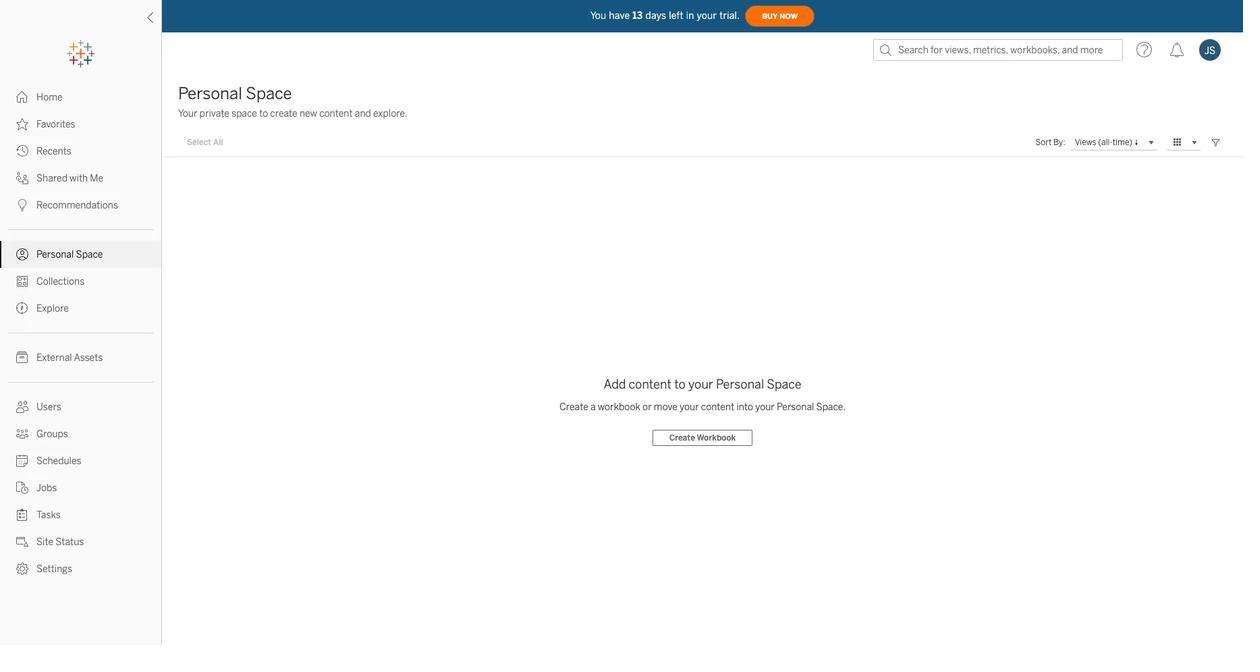 Task type: describe. For each thing, give the bounding box(es) containing it.
by text only_f5he34f image for collections
[[16, 275, 28, 287]]

add
[[604, 377, 626, 392]]

2 vertical spatial content
[[701, 401, 734, 413]]

and
[[355, 108, 371, 119]]

groups link
[[0, 420, 161, 447]]

2 vertical spatial space
[[767, 377, 801, 392]]

explore.
[[373, 108, 407, 119]]

by text only_f5he34f image for schedules
[[16, 455, 28, 467]]

recommendations link
[[0, 192, 161, 219]]

space
[[232, 108, 257, 119]]

select
[[187, 138, 211, 147]]

favorites link
[[0, 111, 161, 138]]

by text only_f5he34f image for settings
[[16, 563, 28, 575]]

schedules
[[36, 456, 81, 467]]

Search for views, metrics, workbooks, and more text field
[[873, 39, 1123, 61]]

select all
[[187, 138, 223, 147]]

your up create a workbook or move your content into your personal space.
[[688, 377, 713, 392]]

favorites
[[36, 119, 75, 130]]

users link
[[0, 393, 161, 420]]

with
[[70, 173, 88, 184]]

explore
[[36, 303, 69, 314]]

sort by:
[[1036, 138, 1065, 147]]

buy now button
[[745, 5, 815, 27]]

by text only_f5he34f image for recommendations
[[16, 199, 28, 211]]

shared with me link
[[0, 165, 161, 192]]

you have 13 days left in your trial.
[[590, 10, 740, 21]]

you
[[590, 10, 606, 21]]

by text only_f5he34f image for recents
[[16, 145, 28, 157]]

collections
[[36, 276, 85, 287]]

settings
[[36, 564, 72, 575]]

personal space link
[[0, 241, 161, 268]]

create a workbook or move your content into your personal space.
[[560, 401, 846, 413]]

create workbook button
[[652, 430, 753, 446]]

buy now
[[762, 12, 798, 21]]

a
[[590, 401, 596, 413]]

by text only_f5he34f image for users
[[16, 401, 28, 413]]

recents link
[[0, 138, 161, 165]]

your
[[178, 108, 197, 119]]

space.
[[816, 401, 846, 413]]

move
[[654, 401, 677, 413]]

1 horizontal spatial content
[[629, 377, 672, 392]]

to inside personal space your private space to create new content and explore.
[[259, 108, 268, 119]]

views
[[1075, 137, 1096, 147]]

shared
[[36, 173, 67, 184]]

days
[[645, 10, 666, 21]]

into
[[737, 401, 753, 413]]

views (all-time)
[[1075, 137, 1132, 147]]

external assets
[[36, 352, 103, 364]]

personal left 'space.'
[[777, 401, 814, 413]]

home
[[36, 92, 63, 103]]

private
[[199, 108, 229, 119]]

workbook
[[598, 401, 640, 413]]

by text only_f5he34f image for external assets
[[16, 352, 28, 364]]

home link
[[0, 84, 161, 111]]

personal space your private space to create new content and explore.
[[178, 84, 407, 119]]

all
[[213, 138, 223, 147]]

left
[[669, 10, 683, 21]]

site status
[[36, 537, 84, 548]]

collections link
[[0, 268, 161, 295]]

jobs
[[36, 483, 57, 494]]

navigation panel element
[[0, 40, 161, 582]]

content inside personal space your private space to create new content and explore.
[[319, 108, 353, 119]]

grid view image
[[1172, 136, 1184, 148]]

create for create a workbook or move your content into your personal space.
[[560, 401, 588, 413]]

status
[[55, 537, 84, 548]]

tasks
[[36, 510, 61, 521]]

personal inside the main navigation. press the up and down arrow keys to access links. element
[[36, 249, 74, 261]]

recommendations
[[36, 200, 118, 211]]

create workbook
[[669, 433, 736, 442]]

your right into
[[755, 401, 775, 413]]

have
[[609, 10, 630, 21]]



Task type: vqa. For each thing, say whether or not it's contained in the screenshot.
move
yes



Task type: locate. For each thing, give the bounding box(es) containing it.
by text only_f5he34f image left schedules
[[16, 455, 28, 467]]

6 by text only_f5he34f image from the top
[[16, 428, 28, 440]]

3 by text only_f5he34f image from the top
[[16, 199, 28, 211]]

by text only_f5he34f image for jobs
[[16, 482, 28, 494]]

in
[[686, 10, 694, 21]]

external assets link
[[0, 344, 161, 371]]

0 vertical spatial content
[[319, 108, 353, 119]]

8 by text only_f5he34f image from the top
[[16, 536, 28, 548]]

jobs link
[[0, 474, 161, 501]]

1 vertical spatial content
[[629, 377, 672, 392]]

by text only_f5he34f image inside external assets link
[[16, 352, 28, 364]]

by text only_f5he34f image inside the site status link
[[16, 536, 28, 548]]

by text only_f5he34f image inside tasks "link"
[[16, 509, 28, 521]]

personal up private at the top left of the page
[[178, 84, 242, 103]]

by text only_f5he34f image inside users link
[[16, 401, 28, 413]]

2 horizontal spatial content
[[701, 401, 734, 413]]

new
[[300, 108, 317, 119]]

0 horizontal spatial create
[[560, 401, 588, 413]]

main navigation. press the up and down arrow keys to access links. element
[[0, 84, 161, 582]]

by text only_f5he34f image inside home link
[[16, 91, 28, 103]]

by text only_f5he34f image left recents
[[16, 145, 28, 157]]

your right in
[[697, 10, 717, 21]]

7 by text only_f5he34f image from the top
[[16, 455, 28, 467]]

by text only_f5he34f image for tasks
[[16, 509, 28, 521]]

assets
[[74, 352, 103, 364]]

explore link
[[0, 295, 161, 322]]

create left workbook
[[669, 433, 695, 442]]

create left "a"
[[560, 401, 588, 413]]

by text only_f5he34f image left favorites
[[16, 118, 28, 130]]

0 vertical spatial space
[[246, 84, 292, 103]]

space
[[246, 84, 292, 103], [76, 249, 103, 261], [767, 377, 801, 392]]

trial.
[[720, 10, 740, 21]]

content
[[319, 108, 353, 119], [629, 377, 672, 392], [701, 401, 734, 413]]

select all button
[[178, 134, 232, 150]]

content left and
[[319, 108, 353, 119]]

by text only_f5he34f image inside shared with me link
[[16, 172, 28, 184]]

by text only_f5he34f image left users
[[16, 401, 28, 413]]

9 by text only_f5he34f image from the top
[[16, 563, 28, 575]]

by text only_f5he34f image left personal space
[[16, 248, 28, 261]]

2 by text only_f5he34f image from the top
[[16, 118, 28, 130]]

by text only_f5he34f image inside recents link
[[16, 145, 28, 157]]

by text only_f5he34f image inside explore link
[[16, 302, 28, 314]]

users
[[36, 402, 61, 413]]

by text only_f5he34f image inside collections link
[[16, 275, 28, 287]]

by text only_f5he34f image left external
[[16, 352, 28, 364]]

time)
[[1113, 137, 1132, 147]]

space for personal space your private space to create new content and explore.
[[246, 84, 292, 103]]

buy
[[762, 12, 778, 21]]

4 by text only_f5he34f image from the top
[[16, 248, 28, 261]]

create
[[560, 401, 588, 413], [669, 433, 695, 442]]

0 vertical spatial create
[[560, 401, 588, 413]]

by text only_f5he34f image left collections
[[16, 275, 28, 287]]

by text only_f5he34f image for home
[[16, 91, 28, 103]]

settings link
[[0, 555, 161, 582]]

personal space
[[36, 249, 103, 261]]

(all-
[[1098, 137, 1113, 147]]

by text only_f5he34f image left jobs
[[16, 482, 28, 494]]

space for personal space
[[76, 249, 103, 261]]

2 by text only_f5he34f image from the top
[[16, 172, 28, 184]]

sort
[[1036, 138, 1052, 147]]

6 by text only_f5he34f image from the top
[[16, 482, 28, 494]]

external
[[36, 352, 72, 364]]

by text only_f5he34f image inside settings link
[[16, 563, 28, 575]]

by text only_f5he34f image inside groups 'link'
[[16, 428, 28, 440]]

by text only_f5he34f image left tasks
[[16, 509, 28, 521]]

personal inside personal space your private space to create new content and explore.
[[178, 84, 242, 103]]

by text only_f5he34f image left settings
[[16, 563, 28, 575]]

by text only_f5he34f image for groups
[[16, 428, 28, 440]]

1 horizontal spatial space
[[246, 84, 292, 103]]

by text only_f5he34f image for site status
[[16, 536, 28, 548]]

1 vertical spatial to
[[674, 377, 686, 392]]

by text only_f5he34f image
[[16, 91, 28, 103], [16, 118, 28, 130], [16, 275, 28, 287], [16, 302, 28, 314], [16, 352, 28, 364], [16, 428, 28, 440], [16, 455, 28, 467], [16, 536, 28, 548], [16, 563, 28, 575]]

7 by text only_f5he34f image from the top
[[16, 509, 28, 521]]

1 vertical spatial space
[[76, 249, 103, 261]]

tasks link
[[0, 501, 161, 528]]

site status link
[[0, 528, 161, 555]]

by text only_f5he34f image for favorites
[[16, 118, 28, 130]]

schedules link
[[0, 447, 161, 474]]

by text only_f5he34f image left shared
[[16, 172, 28, 184]]

personal
[[178, 84, 242, 103], [36, 249, 74, 261], [716, 377, 764, 392], [777, 401, 814, 413]]

site
[[36, 537, 53, 548]]

by:
[[1053, 138, 1065, 147]]

by text only_f5he34f image for shared with me
[[16, 172, 28, 184]]

by text only_f5he34f image left home
[[16, 91, 28, 103]]

me
[[90, 173, 103, 184]]

2 horizontal spatial space
[[767, 377, 801, 392]]

views (all-time) button
[[1069, 134, 1158, 150]]

by text only_f5he34f image inside personal space link
[[16, 248, 28, 261]]

by text only_f5he34f image for personal space
[[16, 248, 28, 261]]

content up or
[[629, 377, 672, 392]]

your
[[697, 10, 717, 21], [688, 377, 713, 392], [680, 401, 699, 413], [755, 401, 775, 413]]

by text only_f5he34f image left explore
[[16, 302, 28, 314]]

to right 'space'
[[259, 108, 268, 119]]

now
[[780, 12, 798, 21]]

add content to your personal space
[[604, 377, 801, 392]]

5 by text only_f5he34f image from the top
[[16, 352, 28, 364]]

0 horizontal spatial to
[[259, 108, 268, 119]]

by text only_f5he34f image inside favorites link
[[16, 118, 28, 130]]

1 horizontal spatial create
[[669, 433, 695, 442]]

by text only_f5he34f image inside jobs link
[[16, 482, 28, 494]]

1 by text only_f5he34f image from the top
[[16, 145, 28, 157]]

by text only_f5he34f image inside the schedules 'link'
[[16, 455, 28, 467]]

workbook
[[697, 433, 736, 442]]

recents
[[36, 146, 71, 157]]

0 horizontal spatial content
[[319, 108, 353, 119]]

space inside personal space your private space to create new content and explore.
[[246, 84, 292, 103]]

personal up collections
[[36, 249, 74, 261]]

1 by text only_f5he34f image from the top
[[16, 91, 28, 103]]

create inside button
[[669, 433, 695, 442]]

space inside the main navigation. press the up and down arrow keys to access links. element
[[76, 249, 103, 261]]

by text only_f5he34f image left recommendations
[[16, 199, 28, 211]]

3 by text only_f5he34f image from the top
[[16, 275, 28, 287]]

by text only_f5he34f image
[[16, 145, 28, 157], [16, 172, 28, 184], [16, 199, 28, 211], [16, 248, 28, 261], [16, 401, 28, 413], [16, 482, 28, 494], [16, 509, 28, 521]]

personal up into
[[716, 377, 764, 392]]

groups
[[36, 429, 68, 440]]

your right move on the bottom of the page
[[680, 401, 699, 413]]

create
[[270, 108, 297, 119]]

by text only_f5he34f image for explore
[[16, 302, 28, 314]]

to
[[259, 108, 268, 119], [674, 377, 686, 392]]

1 vertical spatial create
[[669, 433, 695, 442]]

content left into
[[701, 401, 734, 413]]

by text only_f5he34f image inside recommendations link
[[16, 199, 28, 211]]

0 vertical spatial to
[[259, 108, 268, 119]]

0 horizontal spatial space
[[76, 249, 103, 261]]

create for create workbook
[[669, 433, 695, 442]]

by text only_f5he34f image left groups
[[16, 428, 28, 440]]

5 by text only_f5he34f image from the top
[[16, 401, 28, 413]]

shared with me
[[36, 173, 103, 184]]

1 horizontal spatial to
[[674, 377, 686, 392]]

or
[[643, 401, 652, 413]]

4 by text only_f5he34f image from the top
[[16, 302, 28, 314]]

by text only_f5he34f image left site
[[16, 536, 28, 548]]

13
[[633, 10, 643, 21]]

to up move on the bottom of the page
[[674, 377, 686, 392]]



